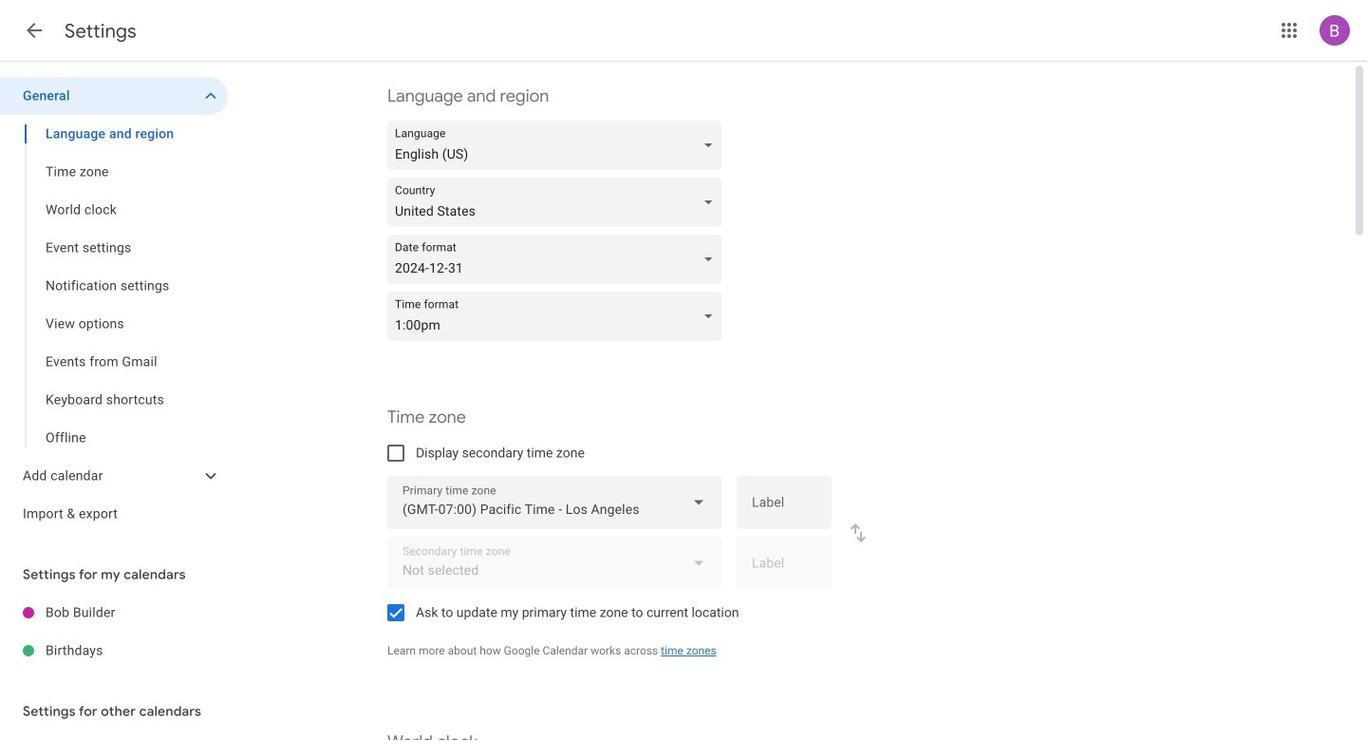 Task type: locate. For each thing, give the bounding box(es) containing it.
group
[[0, 115, 228, 457]]

birthdays tree item
[[0, 632, 228, 670]]

2 tree from the top
[[0, 594, 228, 670]]

tree
[[0, 77, 228, 533], [0, 594, 228, 670]]

heading
[[65, 19, 137, 43]]

Label for secondary time zone. text field
[[752, 557, 817, 584]]

0 vertical spatial tree
[[0, 77, 228, 533]]

Label for primary time zone. text field
[[752, 496, 817, 523]]

None field
[[388, 121, 730, 170], [388, 178, 730, 227], [388, 235, 730, 284], [388, 292, 730, 341], [388, 476, 722, 529], [388, 121, 730, 170], [388, 178, 730, 227], [388, 235, 730, 284], [388, 292, 730, 341], [388, 476, 722, 529]]

1 vertical spatial tree
[[0, 594, 228, 670]]

go back image
[[23, 19, 46, 42]]



Task type: describe. For each thing, give the bounding box(es) containing it.
bob builder tree item
[[0, 594, 228, 632]]

general tree item
[[0, 77, 228, 115]]

1 tree from the top
[[0, 77, 228, 533]]



Task type: vqa. For each thing, say whether or not it's contained in the screenshot.
May 3 element
no



